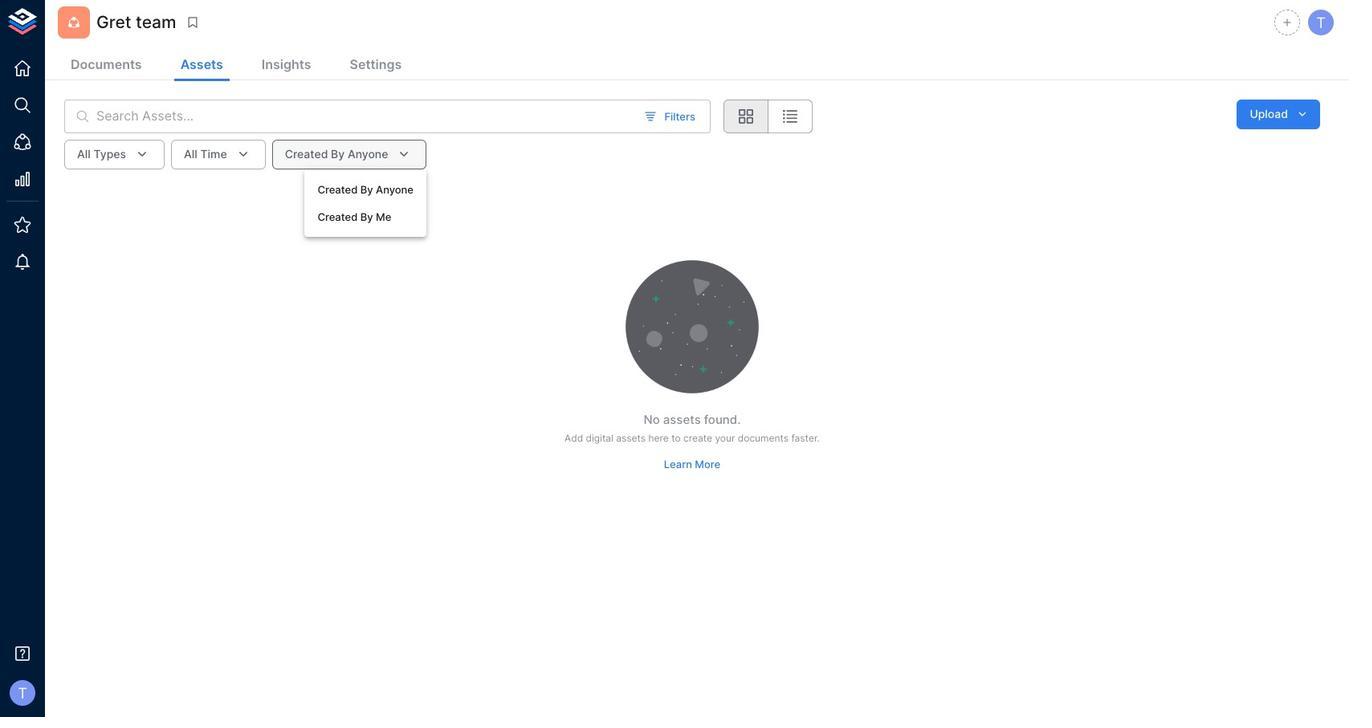 Task type: describe. For each thing, give the bounding box(es) containing it.
0 vertical spatial created by anyone button
[[272, 140, 427, 169]]

assets
[[180, 56, 223, 72]]

learn more
[[664, 458, 720, 471]]

all types button
[[64, 140, 165, 169]]

upload button
[[1237, 100, 1320, 129]]

settings link
[[343, 50, 408, 81]]

me
[[376, 211, 391, 223]]

no assets found. add digital assets here to create your documents faster.
[[565, 412, 820, 444]]

all for all time
[[184, 147, 197, 161]]

by for the bottom created by anyone "button"
[[360, 183, 373, 196]]

created by me
[[318, 211, 391, 223]]

all types
[[77, 147, 126, 161]]

0 vertical spatial t
[[1316, 14, 1326, 31]]

filters button
[[641, 104, 699, 129]]

1 vertical spatial anyone
[[376, 183, 414, 196]]

by for created by me 'button'
[[360, 211, 373, 223]]

insights link
[[255, 50, 318, 81]]

1 vertical spatial created by anyone
[[318, 183, 414, 196]]

create
[[683, 432, 712, 444]]

digital
[[586, 432, 613, 444]]

0 vertical spatial created by anyone
[[285, 147, 388, 161]]

add
[[565, 432, 583, 444]]

upload
[[1250, 107, 1288, 120]]

0 vertical spatial anyone
[[348, 147, 388, 161]]

all time button
[[171, 140, 266, 169]]

assets link
[[174, 50, 230, 81]]

time
[[200, 147, 227, 161]]

1 vertical spatial created by anyone button
[[305, 176, 426, 203]]

documents
[[71, 56, 142, 72]]

1 horizontal spatial t button
[[1306, 7, 1336, 38]]

0 vertical spatial created
[[285, 147, 328, 161]]



Task type: vqa. For each thing, say whether or not it's contained in the screenshot.
T button to the top
yes



Task type: locate. For each thing, give the bounding box(es) containing it.
created by me button
[[305, 203, 426, 231]]

all left types
[[77, 147, 91, 161]]

0 vertical spatial t button
[[1306, 7, 1336, 38]]

by
[[331, 147, 345, 161], [360, 183, 373, 196], [360, 211, 373, 223]]

2 vertical spatial created
[[318, 211, 358, 223]]

created inside 'button'
[[318, 211, 358, 223]]

to
[[671, 432, 681, 444]]

all
[[77, 147, 91, 161], [184, 147, 197, 161]]

team
[[136, 12, 176, 32]]

created up created by me in the left top of the page
[[318, 183, 358, 196]]

created by anyone button
[[272, 140, 427, 169], [305, 176, 426, 203]]

2 all from the left
[[184, 147, 197, 161]]

1 horizontal spatial assets
[[663, 412, 701, 427]]

your
[[715, 432, 735, 444]]

anyone up the me
[[376, 183, 414, 196]]

1 vertical spatial created
[[318, 183, 358, 196]]

group
[[723, 100, 813, 133]]

documents link
[[64, 50, 148, 81]]

created by anyone button up created by me in the left top of the page
[[305, 176, 426, 203]]

created by anyone
[[285, 147, 388, 161], [318, 183, 414, 196]]

all time
[[184, 147, 227, 161]]

created for the bottom created by anyone "button"
[[318, 183, 358, 196]]

created by anyone down search assets... text box
[[285, 147, 388, 161]]

anyone
[[348, 147, 388, 161], [376, 183, 414, 196]]

documents
[[738, 432, 789, 444]]

settings
[[350, 56, 402, 72]]

created
[[285, 147, 328, 161], [318, 183, 358, 196], [318, 211, 358, 223]]

bookmark image
[[185, 15, 200, 30]]

all for all types
[[77, 147, 91, 161]]

0 horizontal spatial all
[[77, 147, 91, 161]]

created by anyone up created by me 'button'
[[318, 183, 414, 196]]

all left time
[[184, 147, 197, 161]]

created by anyone button down search assets... text box
[[272, 140, 427, 169]]

0 vertical spatial assets
[[663, 412, 701, 427]]

created down search assets... text box
[[285, 147, 328, 161]]

more
[[695, 458, 720, 471]]

1 all from the left
[[77, 147, 91, 161]]

Search Assets... text field
[[96, 100, 635, 133]]

anyone down search assets... text box
[[348, 147, 388, 161]]

filters
[[664, 110, 695, 123]]

learn more button
[[660, 452, 724, 477]]

1 horizontal spatial all
[[184, 147, 197, 161]]

created left the me
[[318, 211, 358, 223]]

t
[[1316, 14, 1326, 31], [18, 684, 27, 702]]

assets up to
[[663, 412, 701, 427]]

0 horizontal spatial t button
[[5, 675, 40, 711]]

insights
[[262, 56, 311, 72]]

t button
[[1306, 7, 1336, 38], [5, 675, 40, 711]]

0 horizontal spatial assets
[[616, 432, 646, 444]]

0 horizontal spatial t
[[18, 684, 27, 702]]

1 vertical spatial assets
[[616, 432, 646, 444]]

by up created by me 'button'
[[360, 183, 373, 196]]

found.
[[704, 412, 741, 427]]

all inside 'all time' button
[[184, 147, 197, 161]]

2 vertical spatial by
[[360, 211, 373, 223]]

1 vertical spatial t
[[18, 684, 27, 702]]

all inside all types button
[[77, 147, 91, 161]]

faster.
[[791, 432, 820, 444]]

no
[[644, 412, 660, 427]]

0 vertical spatial by
[[331, 147, 345, 161]]

by inside 'button'
[[360, 211, 373, 223]]

learn
[[664, 458, 692, 471]]

by down search assets... text box
[[331, 147, 345, 161]]

assets
[[663, 412, 701, 427], [616, 432, 646, 444]]

1 vertical spatial t button
[[5, 675, 40, 711]]

1 horizontal spatial t
[[1316, 14, 1326, 31]]

gret
[[96, 12, 131, 32]]

assets left here
[[616, 432, 646, 444]]

created for created by me 'button'
[[318, 211, 358, 223]]

gret team
[[96, 12, 176, 32]]

here
[[648, 432, 669, 444]]

types
[[94, 147, 126, 161]]

by left the me
[[360, 211, 373, 223]]

1 vertical spatial by
[[360, 183, 373, 196]]



